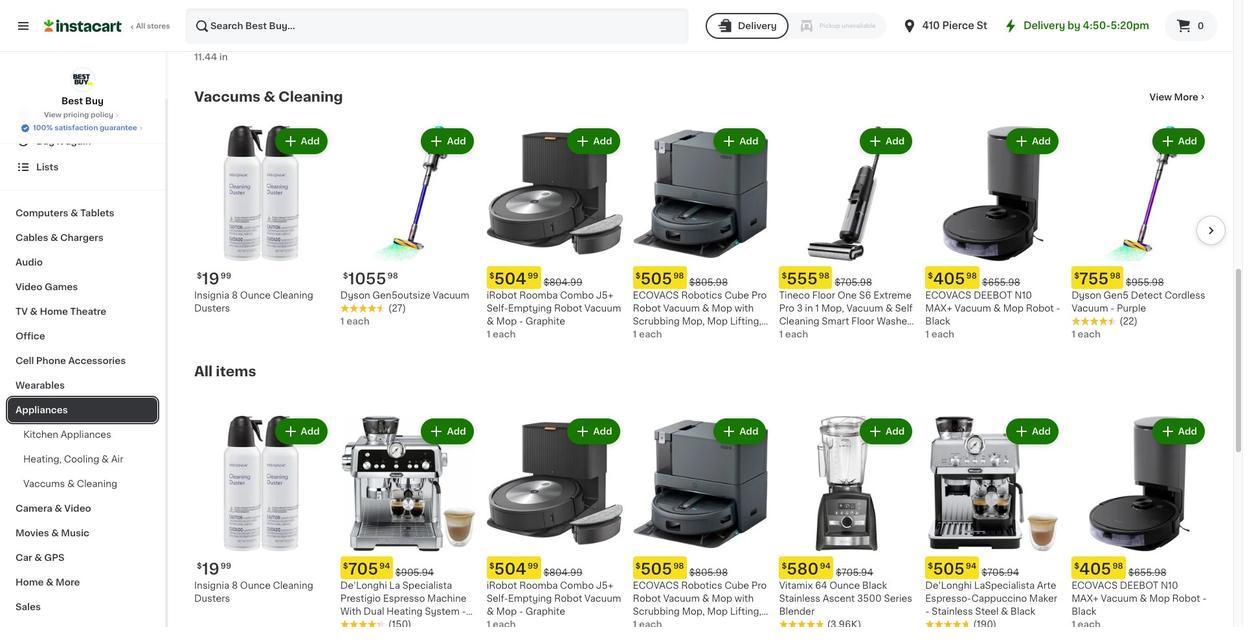 Task type: describe. For each thing, give the bounding box(es) containing it.
dyson for dyson hot & cool smart tower air purifier, heater & fan - white & silver
[[780, 0, 809, 9]]

100%
[[33, 124, 53, 132]]

cube for 555
[[725, 291, 750, 300]]

add button for $755.98 original price: $955.98 element
[[1154, 129, 1204, 153]]

item carousel region
[[194, 120, 1226, 365]]

- inside vornado velocity 5r digital whole room heater - black & white
[[288, 13, 292, 22]]

add button for $504.99 original price: $804.99 'element' in item carousel region
[[569, 129, 619, 153]]

all stores link
[[44, 8, 171, 44]]

air inside heating, cooling & air link
[[111, 455, 123, 464]]

dual
[[364, 607, 385, 616]]

dusters for 555
[[194, 304, 230, 313]]

ecovacs for ecovacs robotics cube pro robot vacuum & mop with scrubbing mop, mop lifting, auto-cleaning stati
[[633, 581, 679, 591]]

$405.98 original price: $655.98 element inside item carousel region
[[926, 267, 1062, 289]]

slate
[[391, 0, 414, 9]]

de'longhi la specialista prestigio espresso machine with dual heating system - stainless steel
[[341, 581, 467, 627]]

auto- for 580
[[633, 620, 659, 627]]

in inside "tineco floor one s6 extreme pro 3 in 1 mop, vacuum & self cleaning smart floor washer with iloop smart sensor - black"
[[806, 304, 814, 313]]

1 vertical spatial more
[[56, 578, 80, 587]]

1 vertical spatial appliances
[[61, 430, 111, 439]]

sales link
[[8, 595, 157, 619]]

levoit
[[633, 0, 661, 9]]

11.44 in
[[194, 52, 228, 61]]

irobot for irobot roomba combo j5+ self-emptying robot vacuum & mop - graphite 1 each
[[487, 291, 517, 300]]

cables & chargers
[[16, 233, 103, 242]]

machine
[[428, 594, 467, 603]]

steel inside "de'longhi la specialista prestigio espresso machine with dual heating system - stainless steel"
[[384, 620, 408, 627]]

pro inside "tineco floor one s6 extreme pro 3 in 1 mop, vacuum & self cleaning smart floor washer with iloop smart sensor - black"
[[780, 304, 795, 313]]

dyson for dyson model ph04 humidify & cool formaldehyde purifier - white & gold
[[1072, 0, 1102, 9]]

ecovacs robotics cube pro robot vacuum & mop with scrubbing mop, mop lifting, auto-cleaning stati
[[633, 581, 767, 627]]

accessories
[[68, 356, 126, 365]]

black inside the vitamix 64 ounce black stainless ascent 3500 series blender
[[863, 581, 888, 591]]

add button for $505.98 original price: $805.98 element for 580
[[715, 420, 765, 443]]

add for 580's $504.99 original price: $804.99 'element'
[[594, 427, 613, 436]]

98 inside $ 1055 98
[[388, 272, 398, 280]]

1 vertical spatial home
[[16, 578, 44, 587]]

1 horizontal spatial vaccums & cleaning link
[[194, 89, 343, 105]]

shark
[[926, 0, 952, 9]]

grey
[[690, 356, 712, 365]]

heater inside dyson hot & cool smart tower air purifier, heater & fan - white & silver
[[861, 13, 892, 22]]

car & gps
[[16, 553, 65, 562]]

$ inside $ 1055 98
[[343, 272, 348, 280]]

98 for ecovacs deebot n10 max+ vacuum & mop robot - black
[[1113, 563, 1124, 570]]

white inside dyson tp07 purifier cool smart air purifier & fan - white & silver
[[487, 26, 514, 35]]

view pricing policy
[[44, 111, 113, 119]]

(22)
[[1120, 317, 1138, 326]]

heating, cooling & air link
[[8, 447, 157, 472]]

$705.94 original price: $905.94 element
[[341, 557, 477, 580]]

irobot roomba combo j5+ self-emptying robot vacuum & mop - graphite
[[487, 581, 622, 616]]

maker
[[1030, 594, 1058, 603]]

self- for irobot roomba combo j5+ self-emptying robot vacuum & mop - graphite
[[487, 594, 508, 603]]

camera & video
[[16, 504, 91, 513]]

0 horizontal spatial vaccums & cleaning link
[[8, 472, 157, 496]]

1 horizontal spatial vaccums
[[194, 90, 261, 103]]

& inside ecovacs robotics cube pro robot vacuum & mop with scrubbing mop, mop lifting, auto-cleaning station, mapping, and obstacle avoidance - grey
[[703, 304, 710, 313]]

tv & home theatre
[[16, 307, 106, 316]]

guarantee
[[100, 124, 137, 132]]

pricing
[[63, 111, 89, 119]]

stainless inside de'longhi laspecialista arte espresso-cappuccino maker - stainless steel & black
[[932, 607, 974, 616]]

irobot roomba combo j5+ self-emptying robot vacuum & mop - graphite 1 each
[[487, 291, 622, 339]]

ecovacs deebot n10 max+ vacuum & mop robot - black 1 each
[[926, 291, 1061, 339]]

1 vertical spatial $405.98 original price: $655.98 element
[[1072, 557, 1208, 580]]

video games link
[[8, 275, 157, 299]]

$ inside "$ 505 94"
[[929, 563, 934, 570]]

extreme
[[874, 291, 912, 300]]

shop
[[36, 111, 61, 120]]

$ inside $ 705 94
[[343, 563, 348, 570]]

robot inside irobot roomba combo j5+ self-emptying robot vacuum & mop - graphite
[[555, 594, 583, 603]]

505 for 555
[[641, 272, 673, 287]]

cleaning inside ecovacs robotics cube pro robot vacuum & mop with scrubbing mop, mop lifting, auto-cleaning station, mapping, and obstacle avoidance - grey
[[659, 330, 699, 339]]

add button for $580.94 original price: $705.94 element
[[862, 420, 912, 443]]

delivery for delivery
[[738, 21, 777, 30]]

car
[[16, 553, 32, 562]]

- inside the ecovacs deebot n10 max+ vacuum & mop robot - black 1 each
[[1057, 304, 1061, 313]]

robot inside irobot roomba combo j5+ self-emptying robot vacuum & mop - graphite 1 each
[[555, 304, 583, 313]]

add for $505.98 original price: $805.98 element for 580
[[740, 427, 759, 436]]

add for $555.98 original price: $705.98 element
[[886, 136, 905, 145]]

$ 755 98
[[1075, 272, 1121, 287]]

with inside shark air purifier with true hepa
[[1003, 0, 1023, 9]]

$804.99 for 555
[[544, 278, 583, 287]]

steel inside de'longhi laspecialista arte espresso-cappuccino maker - stainless steel & black
[[976, 607, 999, 616]]

add for the $405.98 original price: $655.98 'element' within item carousel region
[[1033, 136, 1052, 145]]

lists
[[36, 163, 59, 172]]

stores
[[147, 23, 170, 30]]

ecovacs deebot n10 max+ vacuum & mop robot - black
[[1072, 581, 1207, 616]]

$ 505 98 for 580
[[636, 562, 685, 577]]

ecovacs for ecovacs deebot n10 max+ vacuum & mop robot - black 1 each
[[926, 291, 972, 300]]

each inside irobot roomba combo j5+ self-emptying robot vacuum & mop - graphite 1 each
[[493, 330, 516, 339]]

theatre
[[70, 307, 106, 316]]

best buy
[[62, 97, 104, 106]]

and
[[678, 343, 695, 352]]

air inside dyson tp07 purifier cool smart air purifier & fan - white & silver
[[517, 13, 529, 22]]

appliances link
[[8, 398, 157, 422]]

19 for 580
[[202, 562, 220, 577]]

- inside the dyson gen5 detect cordless vacuum - purple
[[1111, 304, 1115, 313]]

1055
[[348, 272, 387, 287]]

0 horizontal spatial floor
[[813, 291, 836, 300]]

stainless inside the vitamix 64 ounce black stainless ascent 3500 series blender
[[780, 594, 821, 603]]

1 inside irobot roomba combo j5+ self-emptying robot vacuum & mop - graphite 1 each
[[487, 330, 491, 339]]

white inside vornado velocity 5r digital whole room heater - black & white
[[194, 26, 221, 35]]

view more link
[[1150, 90, 1208, 103]]

tower inside dyson hot & cool smart tower air purifier, heater & fan - white & silver
[[780, 13, 807, 22]]

cleaning inside "tineco floor one s6 extreme pro 3 in 1 mop, vacuum & self cleaning smart floor washer with iloop smart sensor - black"
[[780, 317, 820, 326]]

espresso-
[[926, 594, 972, 603]]

black inside the ecovacs deebot n10 max+ vacuum & mop robot - black 1 each
[[926, 317, 951, 326]]

94 for 580
[[821, 563, 831, 570]]

$705.94 for 505
[[982, 568, 1020, 578]]

vacuum inside the ecovacs deebot n10 max+ vacuum & mop robot - black 1 each
[[955, 304, 992, 313]]

levoit core 200s smart true hepa air purifier - gray (90)
[[633, 0, 764, 35]]

roomba for irobot roomba combo j5+ self-emptying robot vacuum & mop - graphite
[[520, 581, 558, 591]]

true for shark air purifier with true hepa
[[1025, 0, 1045, 9]]

94 for 505
[[967, 563, 977, 570]]

satisfaction
[[55, 124, 98, 132]]

detect
[[1132, 291, 1163, 300]]

by
[[1068, 21, 1081, 30]]

chargers
[[60, 233, 103, 242]]

add button for the $405.98 original price: $655.98 'element' within item carousel region
[[1008, 129, 1058, 153]]

$655.98 for the $405.98 original price: $655.98 'element' within item carousel region
[[983, 278, 1021, 287]]

with for 405
[[735, 304, 754, 313]]

fan inside dyson tp07 purifier cool smart air purifier & fan - white & silver
[[576, 13, 592, 22]]

kitchen
[[23, 430, 58, 439]]

cell
[[16, 356, 34, 365]]

it
[[57, 137, 63, 146]]

scrubbing for 555
[[633, 317, 680, 326]]

& inside irobot roomba combo j5+ self-emptying robot vacuum & mop - graphite 1 each
[[487, 317, 494, 326]]

504 for 580
[[495, 562, 527, 577]]

dusters for 580
[[194, 594, 230, 603]]

1 vertical spatial buy
[[36, 137, 55, 146]]

$ 405 98 for the $405.98 original price: $655.98 'element' within item carousel region
[[929, 272, 978, 287]]

0 vertical spatial buy
[[85, 97, 104, 106]]

add button for 580's $504.99 original price: $804.99 'element'
[[569, 420, 619, 443]]

dyson gen5outsize vacuum
[[341, 291, 470, 300]]

lifting, for 580
[[731, 607, 762, 616]]

& inside de'longhi laspecialista arte espresso-cappuccino maker - stainless steel & black
[[1002, 607, 1009, 616]]

(90)
[[681, 26, 701, 35]]

vacuum inside irobot roomba combo j5+ self-emptying robot vacuum & mop - graphite 1 each
[[585, 304, 622, 313]]

8 for 555
[[232, 291, 238, 300]]

black inside de'longhi laspecialista arte espresso-cappuccino maker - stainless steel & black
[[1011, 607, 1036, 616]]

product group containing 1055
[[341, 125, 477, 328]]

cube for 580
[[725, 581, 750, 591]]

gray inside honeywell slate gray ceramic tower heater
[[416, 0, 438, 9]]

max+ for ecovacs deebot n10 max+ vacuum & mop robot - black 1 each
[[926, 304, 953, 313]]

& inside ecovacs deebot n10 max+ vacuum & mop robot - black
[[1141, 594, 1148, 603]]

mop inside the ecovacs deebot n10 max+ vacuum & mop robot - black 1 each
[[1004, 304, 1024, 313]]

vacuum inside the dyson gen5 detect cordless vacuum - purple
[[1072, 304, 1109, 313]]

& inside ecovacs robotics cube pro robot vacuum & mop with scrubbing mop, mop lifting, auto-cleaning stati
[[703, 594, 710, 603]]

pro for 555
[[752, 291, 767, 300]]

de'longhi laspecialista arte espresso-cappuccino maker - stainless steel & black
[[926, 581, 1058, 616]]

mop, inside "tineco floor one s6 extreme pro 3 in 1 mop, vacuum & self cleaning smart floor washer with iloop smart sensor - black"
[[822, 304, 845, 313]]

self
[[896, 304, 913, 313]]

graphite for irobot roomba combo j5+ self-emptying robot vacuum & mop - graphite
[[526, 607, 566, 616]]

$504.99 original price: $804.99 element for 580
[[487, 557, 623, 580]]

movies
[[16, 529, 49, 538]]

robotics for 580
[[682, 581, 723, 591]]

705
[[348, 562, 378, 577]]

view for view more
[[1150, 92, 1173, 101]]

each inside the ecovacs deebot n10 max+ vacuum & mop robot - black 1 each
[[932, 330, 955, 339]]

$804.99 for 580
[[544, 568, 583, 578]]

lifting, for 555
[[731, 317, 762, 326]]

- inside "de'longhi la specialista prestigio espresso machine with dual heating system - stainless steel"
[[462, 607, 466, 616]]

& inside the ecovacs deebot n10 max+ vacuum & mop robot - black 1 each
[[994, 304, 1002, 313]]

with for 505
[[735, 594, 754, 603]]

blender
[[780, 607, 815, 616]]

items
[[216, 364, 256, 378]]

ounce for 555
[[240, 291, 271, 300]]

vitamix
[[780, 581, 813, 591]]

purifier inside levoit core 200s smart true hepa air purifier - gray (90)
[[676, 13, 708, 22]]

air inside dyson hot & cool smart tower air purifier, heater & fan - white & silver
[[809, 13, 821, 22]]

home & more link
[[8, 570, 157, 595]]

$ inside $ 555 98
[[782, 272, 787, 280]]

air inside levoit core 200s smart true hepa air purifier - gray (90)
[[661, 13, 673, 22]]

computers & tablets link
[[8, 201, 157, 225]]

mop inside irobot roomba combo j5+ self-emptying robot vacuum & mop - graphite
[[497, 607, 517, 616]]

j5+ for irobot roomba combo j5+ self-emptying robot vacuum & mop - graphite 1 each
[[597, 291, 614, 300]]

velocity
[[235, 0, 272, 9]]

19 for 555
[[202, 272, 220, 287]]

irobot for irobot roomba combo j5+ self-emptying robot vacuum & mop - graphite
[[487, 581, 517, 591]]

0
[[1198, 21, 1205, 30]]

with inside "tineco floor one s6 extreme pro 3 in 1 mop, vacuum & self cleaning smart floor washer with iloop smart sensor - black"
[[780, 330, 801, 339]]

1 vertical spatial vaccums
[[23, 479, 65, 489]]

purple
[[1118, 304, 1147, 313]]

64
[[816, 581, 828, 591]]

games
[[45, 282, 78, 292]]

deebot for ecovacs deebot n10 max+ vacuum & mop robot - black 1 each
[[974, 291, 1013, 300]]

$ inside $ 580 94
[[782, 563, 787, 570]]

shark air purifier with true hepa
[[926, 0, 1045, 22]]

all items
[[194, 364, 256, 378]]

0 vertical spatial appliances
[[16, 406, 68, 415]]

best buy link
[[62, 67, 104, 108]]

fan inside dyson hot & cool smart tower air purifier, heater & fan - white & silver
[[780, 26, 796, 35]]

ecovacs robotics cube pro robot vacuum & mop with scrubbing mop, mop lifting, auto-cleaning station, mapping, and obstacle avoidance - grey
[[633, 291, 767, 365]]

505 for 580
[[641, 562, 673, 577]]

vacuum inside irobot roomba combo j5+ self-emptying robot vacuum & mop - graphite
[[585, 594, 622, 603]]

ounce inside the vitamix 64 ounce black stainless ascent 3500 series blender
[[830, 581, 861, 591]]

1 each up mapping,
[[633, 330, 662, 339]]

stainless inside "de'longhi la specialista prestigio espresso machine with dual heating system - stainless steel"
[[341, 620, 382, 627]]

11.44
[[194, 52, 217, 61]]

robot inside the ecovacs deebot n10 max+ vacuum & mop robot - black 1 each
[[1027, 304, 1055, 313]]

robot inside ecovacs deebot n10 max+ vacuum & mop robot - black
[[1173, 594, 1201, 603]]

ecovacs for ecovacs robotics cube pro robot vacuum & mop with scrubbing mop, mop lifting, auto-cleaning station, mapping, and obstacle avoidance - grey
[[633, 291, 679, 300]]

honeywell
[[341, 0, 389, 9]]

add button for $555.98 original price: $705.98 element
[[862, 129, 912, 153]]

tablets
[[80, 209, 114, 218]]

all for all stores
[[136, 23, 145, 30]]

combo for irobot roomba combo j5+ self-emptying robot vacuum & mop - graphite 1 each
[[560, 291, 594, 300]]

purifier inside dyson model ph04 humidify & cool formaldehyde purifier - white & gold
[[1174, 13, 1207, 22]]

- inside irobot roomba combo j5+ self-emptying robot vacuum & mop - graphite
[[520, 607, 524, 616]]

insignia for 580
[[194, 581, 230, 591]]

arte
[[1038, 581, 1057, 591]]

cleaning inside ecovacs robotics cube pro robot vacuum & mop with scrubbing mop, mop lifting, auto-cleaning stati
[[659, 620, 699, 627]]

smart inside dyson tp07 purifier cool smart air purifier & fan - white & silver
[[487, 13, 514, 22]]

vacuum inside "tineco floor one s6 extreme pro 3 in 1 mop, vacuum & self cleaning smart floor washer with iloop smart sensor - black"
[[847, 304, 884, 313]]

all for all items
[[194, 364, 213, 378]]

1 horizontal spatial video
[[64, 504, 91, 513]]

hot
[[812, 0, 829, 9]]

& inside "tineco floor one s6 extreme pro 3 in 1 mop, vacuum & self cleaning smart floor washer with iloop smart sensor - black"
[[886, 304, 893, 313]]

robotics for 555
[[682, 291, 723, 300]]

$ 555 98
[[782, 272, 830, 287]]

obstacle
[[698, 343, 739, 352]]

silver inside dyson hot & cool smart tower air purifier, heater & fan - white & silver
[[843, 26, 868, 35]]

service type group
[[706, 13, 887, 39]]

cooling
[[64, 455, 99, 464]]

(39)
[[242, 39, 261, 48]]

shop link
[[8, 102, 157, 128]]

again
[[65, 137, 91, 146]]

black inside "tineco floor one s6 extreme pro 3 in 1 mop, vacuum & self cleaning smart floor washer with iloop smart sensor - black"
[[780, 343, 805, 352]]

n10 for ecovacs deebot n10 max+ vacuum & mop robot - black
[[1162, 581, 1179, 591]]

dyson model ph04 humidify & cool formaldehyde purifier - white & gold button
[[1072, 0, 1208, 50]]

policy
[[91, 111, 113, 119]]

$505.98 original price: $805.98 element for 555
[[633, 267, 769, 289]]

white inside dyson model ph04 humidify & cool formaldehyde purifier - white & gold
[[1079, 26, 1105, 35]]

$ inside $ 755 98
[[1075, 272, 1080, 280]]

wearables link
[[8, 373, 157, 398]]

honeywell slate gray ceramic tower heater
[[341, 0, 442, 22]]



Task type: locate. For each thing, give the bounding box(es) containing it.
vaccums & cleaning link down cooling
[[8, 472, 157, 496]]

1 horizontal spatial steel
[[976, 607, 999, 616]]

1 $ 504 99 from the top
[[490, 272, 539, 287]]

heating, cooling & air
[[23, 455, 123, 464]]

1 tower from the left
[[381, 13, 409, 22]]

2 $505.98 original price: $805.98 element from the top
[[633, 557, 769, 580]]

$ 504 99 for 580
[[490, 562, 539, 577]]

0 vertical spatial self-
[[487, 304, 508, 313]]

1 vertical spatial stainless
[[932, 607, 974, 616]]

lifting, left blender
[[731, 607, 762, 616]]

$ 405 98 up the ecovacs deebot n10 max+ vacuum & mop robot - black 1 each
[[929, 272, 978, 287]]

2 $804.99 from the top
[[544, 568, 583, 578]]

add for $504.99 original price: $804.99 'element' in item carousel region
[[594, 136, 613, 145]]

mop,
[[822, 304, 845, 313], [683, 317, 705, 326], [683, 607, 705, 616]]

vacuum inside ecovacs deebot n10 max+ vacuum & mop robot - black
[[1102, 594, 1138, 603]]

405 up the ecovacs deebot n10 max+ vacuum & mop robot - black 1 each
[[934, 272, 966, 287]]

1 each
[[341, 317, 370, 326], [633, 330, 662, 339], [780, 330, 809, 339], [1072, 330, 1101, 339]]

buy up policy
[[85, 97, 104, 106]]

98 up ecovacs deebot n10 max+ vacuum & mop robot - black
[[1113, 563, 1124, 570]]

0 vertical spatial dusters
[[194, 304, 230, 313]]

1 vertical spatial auto-
[[633, 620, 659, 627]]

- inside dyson tp07 purifier cool smart air purifier & fan - white & silver
[[594, 13, 598, 22]]

floor left one
[[813, 291, 836, 300]]

$ 504 99 up irobot roomba combo j5+ self-emptying robot vacuum & mop - graphite 1 each
[[490, 272, 539, 287]]

0 vertical spatial $ 505 98
[[636, 272, 685, 287]]

air inside shark air purifier with true hepa
[[954, 0, 966, 9]]

- inside levoit core 200s smart true hepa air purifier - gray (90)
[[710, 13, 715, 22]]

purifier,
[[824, 13, 858, 22]]

smart inside levoit core 200s smart true hepa air purifier - gray (90)
[[715, 0, 742, 9]]

true up delivery button
[[744, 0, 764, 9]]

0 vertical spatial $504.99 original price: $804.99 element
[[487, 267, 623, 289]]

with left iloop
[[780, 330, 801, 339]]

true up delivery by 4:50-5:20pm link
[[1025, 0, 1045, 9]]

tower down slate
[[381, 13, 409, 22]]

roomba for irobot roomba combo j5+ self-emptying robot vacuum & mop - graphite 1 each
[[520, 291, 558, 300]]

2 19 from the top
[[202, 562, 220, 577]]

0 vertical spatial combo
[[560, 291, 594, 300]]

view for view pricing policy
[[44, 111, 62, 119]]

insignia
[[194, 291, 230, 300], [194, 581, 230, 591]]

2 j5+ from the top
[[597, 581, 614, 591]]

in right 11.44
[[220, 52, 228, 61]]

505
[[641, 272, 673, 287], [641, 562, 673, 577], [934, 562, 965, 577]]

1 vertical spatial pro
[[780, 304, 795, 313]]

insignia 8 ounce cleaning dusters for 580
[[194, 581, 313, 603]]

1 combo from the top
[[560, 291, 594, 300]]

n10
[[1015, 291, 1033, 300], [1162, 581, 1179, 591]]

model
[[1104, 0, 1133, 9]]

digital
[[289, 0, 318, 9]]

94 up de'longhi laspecialista arte espresso-cappuccino maker - stainless steel & black
[[967, 563, 977, 570]]

1 8 from the top
[[232, 291, 238, 300]]

1 emptying from the top
[[508, 304, 552, 313]]

- inside irobot roomba combo j5+ self-emptying robot vacuum & mop - graphite 1 each
[[520, 317, 524, 326]]

insignia 8 ounce cleaning dusters for 555
[[194, 291, 313, 313]]

555
[[787, 272, 818, 287]]

emptying for irobot roomba combo j5+ self-emptying robot vacuum & mop - graphite 1 each
[[508, 304, 552, 313]]

2 emptying from the top
[[508, 594, 552, 603]]

purifier down tp07
[[531, 13, 564, 22]]

0 horizontal spatial in
[[220, 52, 228, 61]]

heater inside honeywell slate gray ceramic tower heater
[[411, 13, 442, 22]]

1 horizontal spatial n10
[[1162, 581, 1179, 591]]

1 horizontal spatial floor
[[852, 317, 875, 326]]

1 heater from the left
[[255, 13, 286, 22]]

$ 405 98 for bottom the $405.98 original price: $655.98 'element'
[[1075, 562, 1124, 577]]

in right the 3
[[806, 304, 814, 313]]

add for $580.94 original price: $705.94 element
[[886, 427, 905, 436]]

0 vertical spatial $ 504 99
[[490, 272, 539, 287]]

deebot for ecovacs deebot n10 max+ vacuum & mop robot - black
[[1121, 581, 1159, 591]]

405 up ecovacs deebot n10 max+ vacuum & mop robot - black
[[1080, 562, 1112, 577]]

vacuum inside ecovacs robotics cube pro robot vacuum & mop with scrubbing mop, mop lifting, auto-cleaning station, mapping, and obstacle avoidance - grey
[[664, 304, 700, 313]]

2 insignia 8 ounce cleaning dusters from the top
[[194, 581, 313, 603]]

all left stores
[[136, 23, 145, 30]]

410 pierce st
[[923, 21, 988, 30]]

$655.98 inside item carousel region
[[983, 278, 1021, 287]]

cool right by
[[1082, 13, 1103, 22]]

0 vertical spatial $405.98 original price: $655.98 element
[[926, 267, 1062, 289]]

- inside ecovacs deebot n10 max+ vacuum & mop robot - black
[[1203, 594, 1207, 603]]

emptying
[[508, 304, 552, 313], [508, 594, 552, 603]]

$405.98 original price: $655.98 element
[[926, 267, 1062, 289], [1072, 557, 1208, 580]]

3500
[[858, 594, 882, 603]]

with down prestigio
[[341, 607, 362, 616]]

1 19 from the top
[[202, 272, 220, 287]]

true inside shark air purifier with true hepa
[[1025, 0, 1045, 9]]

405 for the $405.98 original price: $655.98 'element' within item carousel region
[[934, 272, 966, 287]]

1 vertical spatial 19
[[202, 562, 220, 577]]

0 vertical spatial $804.99
[[544, 278, 583, 287]]

cube up station,
[[725, 291, 750, 300]]

405 for bottom the $405.98 original price: $655.98 'element'
[[1080, 562, 1112, 577]]

scrubbing inside ecovacs robotics cube pro robot vacuum & mop with scrubbing mop, mop lifting, auto-cleaning stati
[[633, 607, 680, 616]]

1 each down 755
[[1072, 330, 1101, 339]]

self- for irobot roomba combo j5+ self-emptying robot vacuum & mop - graphite 1 each
[[487, 304, 508, 313]]

pro for 580
[[752, 581, 767, 591]]

1 $ 505 98 from the top
[[636, 272, 685, 287]]

98 for ecovacs robotics cube pro robot vacuum & mop with scrubbing mop, mop lifting, auto-cleaning station, mapping, and obstacle avoidance - grey
[[674, 272, 685, 280]]

max+ inside the ecovacs deebot n10 max+ vacuum & mop robot - black 1 each
[[926, 304, 953, 313]]

product group
[[194, 125, 330, 315], [341, 125, 477, 328], [487, 125, 623, 341], [633, 125, 769, 365], [780, 125, 916, 352], [926, 125, 1062, 341], [1072, 125, 1208, 341], [194, 416, 330, 605], [341, 416, 477, 627], [487, 416, 623, 627], [633, 416, 769, 627], [780, 416, 916, 627], [926, 416, 1062, 627], [1072, 416, 1208, 627]]

formaldehyde
[[1106, 13, 1172, 22]]

2 de'longhi from the left
[[926, 581, 973, 591]]

ounce for 580
[[240, 581, 271, 591]]

1 horizontal spatial with
[[780, 330, 801, 339]]

0 button
[[1166, 10, 1219, 41]]

dyson
[[487, 0, 517, 9], [780, 0, 809, 9], [1072, 0, 1102, 9], [341, 291, 370, 300], [1072, 291, 1102, 300]]

$504.99 original price: $804.99 element up irobot roomba combo j5+ self-emptying robot vacuum & mop - graphite
[[487, 557, 623, 580]]

home up sales
[[16, 578, 44, 587]]

$555.98 original price: $705.98 element
[[780, 267, 916, 289]]

504 up irobot roomba combo j5+ self-emptying robot vacuum & mop - graphite
[[495, 562, 527, 577]]

lists link
[[8, 154, 157, 180]]

0 horizontal spatial delivery
[[738, 21, 777, 30]]

delivery by 4:50-5:20pm link
[[1004, 18, 1150, 34]]

0 horizontal spatial more
[[56, 578, 80, 587]]

755
[[1080, 272, 1110, 287]]

cool for fan
[[579, 0, 601, 9]]

0 horizontal spatial $ 405 98
[[929, 272, 978, 287]]

0 vertical spatial vaccums
[[194, 90, 261, 103]]

1 vertical spatial 504
[[495, 562, 527, 577]]

98 inside $ 555 98
[[819, 272, 830, 280]]

stainless up blender
[[780, 594, 821, 603]]

cube
[[725, 291, 750, 300], [725, 581, 750, 591]]

emptying for irobot roomba combo j5+ self-emptying robot vacuum & mop - graphite
[[508, 594, 552, 603]]

dyson for dyson tp07 purifier cool smart air purifier & fan - white & silver
[[487, 0, 517, 9]]

1 insignia 8 ounce cleaning dusters from the top
[[194, 291, 313, 313]]

all
[[136, 23, 145, 30], [194, 364, 213, 378]]

$804.99 up irobot roomba combo j5+ self-emptying robot vacuum & mop - graphite 1 each
[[544, 278, 583, 287]]

0 vertical spatial vaccums & cleaning
[[194, 90, 343, 103]]

dusters inside item carousel region
[[194, 304, 230, 313]]

2 scrubbing from the top
[[633, 607, 680, 616]]

mop inside ecovacs deebot n10 max+ vacuum & mop robot - black
[[1150, 594, 1171, 603]]

$505.98 original price: $805.98 element
[[633, 267, 769, 289], [633, 557, 769, 580]]

0 horizontal spatial de'longhi
[[341, 581, 387, 591]]

dyson left tp07
[[487, 0, 517, 9]]

auto- for 555
[[633, 330, 659, 339]]

& inside irobot roomba combo j5+ self-emptying robot vacuum & mop - graphite
[[487, 607, 494, 616]]

1 vertical spatial 8
[[232, 581, 238, 591]]

$ 19 99 inside item carousel region
[[197, 272, 232, 287]]

$ 705 94
[[343, 562, 390, 577]]

mop, for 580
[[683, 607, 705, 616]]

-
[[288, 13, 292, 22], [594, 13, 598, 22], [710, 13, 715, 22], [798, 26, 802, 35], [1072, 26, 1076, 35], [1057, 304, 1061, 313], [1111, 304, 1115, 313], [520, 317, 524, 326], [894, 330, 898, 339], [683, 356, 687, 365], [1203, 594, 1207, 603], [462, 607, 466, 616], [520, 607, 524, 616], [926, 607, 930, 616]]

1 vertical spatial deebot
[[1121, 581, 1159, 591]]

504 up irobot roomba combo j5+ self-emptying robot vacuum & mop - graphite 1 each
[[495, 272, 527, 287]]

0 vertical spatial robotics
[[682, 291, 723, 300]]

$405.98 original price: $655.98 element up the ecovacs deebot n10 max+ vacuum & mop robot - black 1 each
[[926, 267, 1062, 289]]

1 $705.94 from the left
[[837, 568, 874, 578]]

movies & music link
[[8, 521, 157, 546]]

0 horizontal spatial vaccums
[[23, 479, 65, 489]]

1 robotics from the top
[[682, 291, 723, 300]]

add button
[[276, 129, 326, 153], [423, 129, 473, 153], [569, 129, 619, 153], [715, 129, 765, 153], [862, 129, 912, 153], [1008, 129, 1058, 153], [1154, 129, 1204, 153], [276, 420, 326, 443], [423, 420, 473, 443], [569, 420, 619, 443], [715, 420, 765, 443], [862, 420, 912, 443], [1008, 420, 1058, 443], [1154, 420, 1204, 443]]

robotics inside ecovacs robotics cube pro robot vacuum & mop with scrubbing mop, mop lifting, auto-cleaning stati
[[682, 581, 723, 591]]

1 vertical spatial robotics
[[682, 581, 723, 591]]

mapping,
[[633, 343, 676, 352]]

delivery
[[1024, 21, 1066, 30], [738, 21, 777, 30]]

dyson for dyson gen5 detect cordless vacuum - purple
[[1072, 291, 1102, 300]]

cool for heater
[[840, 0, 862, 9]]

cube inside ecovacs robotics cube pro robot vacuum & mop with scrubbing mop, mop lifting, auto-cleaning station, mapping, and obstacle avoidance - grey
[[725, 291, 750, 300]]

1 auto- from the top
[[633, 330, 659, 339]]

1 vertical spatial cube
[[725, 581, 750, 591]]

0 horizontal spatial vaccums & cleaning
[[23, 479, 117, 489]]

gps
[[44, 553, 65, 562]]

8
[[232, 291, 238, 300], [232, 581, 238, 591]]

deebot inside the ecovacs deebot n10 max+ vacuum & mop robot - black 1 each
[[974, 291, 1013, 300]]

vornado
[[194, 0, 233, 9]]

movies & music
[[16, 529, 89, 538]]

1 inside "tineco floor one s6 extreme pro 3 in 1 mop, vacuum & self cleaning smart floor washer with iloop smart sensor - black"
[[816, 304, 820, 313]]

$ 504 99 up irobot roomba combo j5+ self-emptying robot vacuum & mop - graphite
[[490, 562, 539, 577]]

scrubbing inside ecovacs robotics cube pro robot vacuum & mop with scrubbing mop, mop lifting, auto-cleaning station, mapping, and obstacle avoidance - grey
[[633, 317, 680, 326]]

tv & home theatre link
[[8, 299, 157, 324]]

$580.94 original price: $705.94 element
[[780, 557, 916, 580]]

lifting, inside ecovacs robotics cube pro robot vacuum & mop with scrubbing mop, mop lifting, auto-cleaning stati
[[731, 607, 762, 616]]

1 de'longhi from the left
[[341, 581, 387, 591]]

cables & chargers link
[[8, 225, 157, 250]]

$505.98 original price: $805.98 element for 580
[[633, 557, 769, 580]]

station,
[[702, 330, 736, 339]]

tower left purifier,
[[780, 13, 807, 22]]

94 inside "$ 505 94"
[[967, 563, 977, 570]]

0 horizontal spatial gray
[[416, 0, 438, 9]]

2 heater from the left
[[411, 13, 442, 22]]

floor up sensor
[[852, 317, 875, 326]]

0 vertical spatial emptying
[[508, 304, 552, 313]]

1 vertical spatial in
[[806, 304, 814, 313]]

espresso
[[383, 594, 425, 603]]

1 vertical spatial $805.98
[[690, 568, 728, 578]]

purifier up the (90) in the right of the page
[[676, 13, 708, 22]]

1 horizontal spatial silver
[[843, 26, 868, 35]]

0 horizontal spatial true
[[744, 0, 764, 9]]

camera
[[16, 504, 52, 513]]

- inside dyson hot & cool smart tower air purifier, heater & fan - white & silver
[[798, 26, 802, 35]]

94 inside $ 580 94
[[821, 563, 831, 570]]

$705.98
[[835, 278, 873, 287]]

1 vertical spatial roomba
[[520, 581, 558, 591]]

ecovacs for ecovacs deebot n10 max+ vacuum & mop robot - black
[[1072, 581, 1118, 591]]

silver down purifier,
[[843, 26, 868, 35]]

405 inside item carousel region
[[934, 272, 966, 287]]

de'longhi for 505
[[926, 581, 973, 591]]

1 vertical spatial view
[[44, 111, 62, 119]]

98
[[388, 272, 398, 280], [674, 272, 685, 280], [819, 272, 830, 280], [967, 272, 978, 280], [1111, 272, 1121, 280], [674, 563, 685, 570], [1113, 563, 1124, 570]]

0 horizontal spatial $405.98 original price: $655.98 element
[[926, 267, 1062, 289]]

1 vertical spatial fan
[[780, 26, 796, 35]]

0 horizontal spatial cool
[[579, 0, 601, 9]]

1 horizontal spatial $655.98
[[1129, 568, 1167, 578]]

smart inside dyson hot & cool smart tower air purifier, heater & fan - white & silver
[[864, 0, 892, 9]]

vaccums down heating,
[[23, 479, 65, 489]]

2 504 from the top
[[495, 562, 527, 577]]

0 vertical spatial vaccums & cleaning link
[[194, 89, 343, 105]]

1 horizontal spatial stainless
[[780, 594, 821, 603]]

1 horizontal spatial more
[[1175, 92, 1199, 101]]

98 up the ecovacs deebot n10 max+ vacuum & mop robot - black 1 each
[[967, 272, 978, 280]]

vaccums & cleaning
[[194, 90, 343, 103], [23, 479, 117, 489]]

black inside ecovacs deebot n10 max+ vacuum & mop robot - black
[[1072, 607, 1097, 616]]

$504.99 original price: $804.99 element
[[487, 267, 623, 289], [487, 557, 623, 580]]

camera & video link
[[8, 496, 157, 521]]

mop inside irobot roomba combo j5+ self-emptying robot vacuum & mop - graphite 1 each
[[497, 317, 517, 326]]

dyson for dyson gen5outsize vacuum
[[341, 291, 370, 300]]

with
[[780, 330, 801, 339], [341, 607, 362, 616]]

$705.94 up the vitamix 64 ounce black stainless ascent 3500 series blender
[[837, 568, 874, 578]]

air down hot
[[809, 13, 821, 22]]

insignia for 555
[[194, 291, 230, 300]]

cube inside ecovacs robotics cube pro robot vacuum & mop with scrubbing mop, mop lifting, auto-cleaning stati
[[725, 581, 750, 591]]

wearables
[[16, 381, 65, 390]]

98 up ecovacs robotics cube pro robot vacuum & mop with scrubbing mop, mop lifting, auto-cleaning station, mapping, and obstacle avoidance - grey on the right of page
[[674, 272, 685, 280]]

$805.98 for 555
[[690, 278, 728, 287]]

Search field
[[187, 9, 688, 43]]

$705.94 up laspecialista
[[982, 568, 1020, 578]]

$ 19 99 for 580
[[197, 562, 232, 577]]

ecovacs
[[633, 291, 679, 300], [926, 291, 972, 300], [633, 581, 679, 591], [1072, 581, 1118, 591]]

2 $805.98 from the top
[[690, 568, 728, 578]]

(170)
[[974, 26, 996, 35]]

black inside vornado velocity 5r digital whole room heater - black & white
[[294, 13, 319, 22]]

94 for 705
[[380, 563, 390, 570]]

0 vertical spatial all
[[136, 23, 145, 30]]

0 vertical spatial cube
[[725, 291, 750, 300]]

avoidance
[[633, 356, 681, 365]]

3 heater from the left
[[861, 13, 892, 22]]

$505.98 original price: $805.98 element up ecovacs robotics cube pro robot vacuum & mop with scrubbing mop, mop lifting, auto-cleaning station, mapping, and obstacle avoidance - grey on the right of page
[[633, 267, 769, 289]]

1 vertical spatial 405
[[1080, 562, 1112, 577]]

max+ for ecovacs deebot n10 max+ vacuum & mop robot - black
[[1072, 594, 1099, 603]]

1 vertical spatial $505.98 original price: $805.98 element
[[633, 557, 769, 580]]

$805.98 up ecovacs robotics cube pro robot vacuum & mop with scrubbing mop, mop lifting, auto-cleaning station, mapping, and obstacle avoidance - grey on the right of page
[[690, 278, 728, 287]]

s6
[[860, 291, 872, 300]]

stainless down dual
[[341, 620, 382, 627]]

2 vertical spatial with
[[735, 594, 754, 603]]

1 silver from the left
[[525, 26, 550, 35]]

0 horizontal spatial stainless
[[341, 620, 382, 627]]

add for the $705.94 original price: $905.94 element
[[447, 427, 466, 436]]

1 dusters from the top
[[194, 304, 230, 313]]

heater inside vornado velocity 5r digital whole room heater - black & white
[[255, 13, 286, 22]]

98 right the 555
[[819, 272, 830, 280]]

1 vertical spatial scrubbing
[[633, 607, 680, 616]]

2 $ 504 99 from the top
[[490, 562, 539, 577]]

silver inside dyson tp07 purifier cool smart air purifier & fan - white & silver
[[525, 26, 550, 35]]

max+ right maker
[[1072, 594, 1099, 603]]

0 vertical spatial lifting,
[[731, 317, 762, 326]]

add for $505.94 original price: $705.94 element
[[1033, 427, 1052, 436]]

0 vertical spatial home
[[40, 307, 68, 316]]

stainless
[[780, 594, 821, 603], [932, 607, 974, 616], [341, 620, 382, 627]]

2 $705.94 from the left
[[982, 568, 1020, 578]]

2 silver from the left
[[843, 26, 868, 35]]

0 vertical spatial roomba
[[520, 291, 558, 300]]

$504.99 original price: $804.99 element for 555
[[487, 267, 623, 289]]

$805.98 up ecovacs robotics cube pro robot vacuum & mop with scrubbing mop, mop lifting, auto-cleaning stati
[[690, 568, 728, 578]]

0 vertical spatial stainless
[[780, 594, 821, 603]]

delivery for delivery by 4:50-5:20pm
[[1024, 21, 1066, 30]]

2 combo from the top
[[560, 581, 594, 591]]

98 up 'gen5'
[[1111, 272, 1121, 280]]

1 vertical spatial mop,
[[683, 317, 705, 326]]

tower inside honeywell slate gray ceramic tower heater
[[381, 13, 409, 22]]

all stores
[[136, 23, 170, 30]]

$ 505 98 up ecovacs robotics cube pro robot vacuum & mop with scrubbing mop, mop lifting, auto-cleaning stati
[[636, 562, 685, 577]]

$505.94 original price: $705.94 element
[[926, 557, 1062, 580]]

de'longhi up prestigio
[[341, 581, 387, 591]]

$405.98 original price: $655.98 element up ecovacs deebot n10 max+ vacuum & mop robot - black
[[1072, 557, 1208, 580]]

purifier down humidify
[[1174, 13, 1207, 22]]

vacuum
[[433, 291, 470, 300], [585, 304, 622, 313], [664, 304, 700, 313], [847, 304, 884, 313], [955, 304, 992, 313], [1072, 304, 1109, 313], [585, 594, 622, 603], [664, 594, 700, 603], [1102, 594, 1138, 603]]

heating,
[[23, 455, 62, 464]]

mop, for 555
[[683, 317, 705, 326]]

office link
[[8, 324, 157, 349]]

vaccums & cleaning link down the (39)
[[194, 89, 343, 105]]

buy down 100%
[[36, 137, 55, 146]]

0 vertical spatial $ 19 99
[[197, 272, 232, 287]]

pro left tineco
[[752, 291, 767, 300]]

product group containing 555
[[780, 125, 916, 352]]

410 pierce st button
[[902, 8, 988, 44]]

2 94 from the left
[[821, 563, 831, 570]]

heater right purifier,
[[861, 13, 892, 22]]

1 $504.99 original price: $804.99 element from the top
[[487, 267, 623, 289]]

pro left vitamix
[[752, 581, 767, 591]]

1 horizontal spatial 405
[[1080, 562, 1112, 577]]

4 white from the left
[[1079, 26, 1105, 35]]

1 cube from the top
[[725, 291, 750, 300]]

dyson down 755
[[1072, 291, 1102, 300]]

$755.98 original price: $955.98 element
[[1072, 267, 1208, 289]]

purifier inside shark air purifier with true hepa
[[968, 0, 1001, 9]]

vaccums down 11.44 in
[[194, 90, 261, 103]]

1 horizontal spatial gray
[[717, 13, 739, 22]]

purifier up st
[[968, 0, 1001, 9]]

silver up (488)
[[525, 26, 550, 35]]

8 for 580
[[232, 581, 238, 591]]

1 j5+ from the top
[[597, 291, 614, 300]]

2 white from the left
[[487, 26, 514, 35]]

mop, inside ecovacs robotics cube pro robot vacuum & mop with scrubbing mop, mop lifting, auto-cleaning stati
[[683, 607, 705, 616]]

1 vertical spatial vaccums & cleaning link
[[8, 472, 157, 496]]

1 each down 1055
[[341, 317, 370, 326]]

94 up la
[[380, 563, 390, 570]]

graphite for irobot roomba combo j5+ self-emptying robot vacuum & mop - graphite 1 each
[[526, 317, 566, 326]]

ecovacs inside the ecovacs deebot n10 max+ vacuum & mop robot - black 1 each
[[926, 291, 972, 300]]

emptying inside irobot roomba combo j5+ self-emptying robot vacuum & mop - graphite
[[508, 594, 552, 603]]

- inside "tineco floor one s6 extreme pro 3 in 1 mop, vacuum & self cleaning smart floor washer with iloop smart sensor - black"
[[894, 330, 898, 339]]

with inside ecovacs robotics cube pro robot vacuum & mop with scrubbing mop, mop lifting, auto-cleaning station, mapping, and obstacle avoidance - grey
[[735, 304, 754, 313]]

0 horizontal spatial 405
[[934, 272, 966, 287]]

cool left levoit
[[579, 0, 601, 9]]

2 8 from the top
[[232, 581, 238, 591]]

None search field
[[185, 8, 689, 44]]

2 robotics from the top
[[682, 581, 723, 591]]

2 self- from the top
[[487, 594, 508, 603]]

pro left the 3
[[780, 304, 795, 313]]

one
[[838, 291, 857, 300]]

2 irobot from the top
[[487, 581, 517, 591]]

lifting, up station,
[[731, 317, 762, 326]]

$805.98 inside item carousel region
[[690, 278, 728, 287]]

robot inside ecovacs robotics cube pro robot vacuum & mop with scrubbing mop, mop lifting, auto-cleaning stati
[[633, 594, 661, 603]]

self- inside irobot roomba combo j5+ self-emptying robot vacuum & mop - graphite
[[487, 594, 508, 603]]

vaccums & cleaning down "heating, cooling & air"
[[23, 479, 117, 489]]

1 true from the left
[[744, 0, 764, 9]]

add button for the $705.94 original price: $905.94 element
[[423, 420, 473, 443]]

$804.99 up irobot roomba combo j5+ self-emptying robot vacuum & mop - graphite
[[544, 568, 583, 578]]

ascent
[[823, 594, 855, 603]]

$ 405 98 up ecovacs deebot n10 max+ vacuum & mop robot - black
[[1075, 562, 1124, 577]]

deebot
[[974, 291, 1013, 300], [1121, 581, 1159, 591]]

$ 504 99 for 555
[[490, 272, 539, 287]]

5r
[[274, 0, 287, 9]]

product group containing 755
[[1072, 125, 1208, 341]]

100% satisfaction guarantee
[[33, 124, 137, 132]]

dyson inside dyson model ph04 humidify & cool formaldehyde purifier - white & gold
[[1072, 0, 1102, 9]]

2 dusters from the top
[[194, 594, 230, 603]]

insignia 8 ounce cleaning dusters
[[194, 291, 313, 313], [194, 581, 313, 603]]

video down audio
[[16, 282, 42, 292]]

0 vertical spatial view
[[1150, 92, 1173, 101]]

dyson hot & cool smart tower air purifier, heater & fan - white & silver
[[780, 0, 901, 35]]

1 vertical spatial with
[[341, 607, 362, 616]]

1 horizontal spatial in
[[806, 304, 814, 313]]

de'longhi for 705
[[341, 581, 387, 591]]

$504.99 original price: $804.99 element up irobot roomba combo j5+ self-emptying robot vacuum & mop - graphite 1 each
[[487, 267, 623, 289]]

add for bottom the $405.98 original price: $655.98 'element'
[[1179, 427, 1198, 436]]

home down video games
[[40, 307, 68, 316]]

product group containing 580
[[780, 416, 916, 627]]

vaccums & cleaning link
[[194, 89, 343, 105], [8, 472, 157, 496]]

graphite inside irobot roomba combo j5+ self-emptying robot vacuum & mop - graphite 1 each
[[526, 317, 566, 326]]

1 white from the left
[[194, 26, 221, 35]]

1 inside the ecovacs deebot n10 max+ vacuum & mop robot - black 1 each
[[926, 330, 930, 339]]

appliances up the kitchen
[[16, 406, 68, 415]]

best buy logo image
[[70, 67, 95, 92]]

ecovacs inside ecovacs robotics cube pro robot vacuum & mop with scrubbing mop, mop lifting, auto-cleaning station, mapping, and obstacle avoidance - grey
[[633, 291, 679, 300]]

1 horizontal spatial $ 405 98
[[1075, 562, 1124, 577]]

2 graphite from the top
[[526, 607, 566, 616]]

1 vertical spatial emptying
[[508, 594, 552, 603]]

1 vertical spatial $ 505 98
[[636, 562, 685, 577]]

0 vertical spatial 8
[[232, 291, 238, 300]]

heater down slate
[[411, 13, 442, 22]]

instacart logo image
[[44, 18, 122, 34]]

1 $804.99 from the top
[[544, 278, 583, 287]]

1 scrubbing from the top
[[633, 317, 680, 326]]

1 horizontal spatial max+
[[1072, 594, 1099, 603]]

add button for $505.94 original price: $705.94 element
[[1008, 420, 1058, 443]]

2 horizontal spatial 94
[[967, 563, 977, 570]]

video
[[16, 282, 42, 292], [64, 504, 91, 513]]

★★★★★
[[926, 26, 971, 35], [926, 26, 971, 35], [194, 39, 240, 48], [194, 39, 240, 48], [487, 39, 532, 48], [487, 39, 532, 48], [780, 39, 825, 48], [780, 39, 825, 48], [341, 304, 386, 313], [341, 304, 386, 313], [1072, 317, 1118, 326], [1072, 317, 1118, 326]]

$ 505 94
[[929, 562, 977, 577]]

1 horizontal spatial fan
[[780, 26, 796, 35]]

1 roomba from the top
[[520, 291, 558, 300]]

n10 inside ecovacs deebot n10 max+ vacuum & mop robot - black
[[1162, 581, 1179, 591]]

$705.94 for 580
[[837, 568, 874, 578]]

tower
[[381, 13, 409, 22], [780, 13, 807, 22]]

dyson up service type group
[[780, 0, 809, 9]]

max+ inside ecovacs deebot n10 max+ vacuum & mop robot - black
[[1072, 594, 1099, 603]]

0 vertical spatial gray
[[416, 0, 438, 9]]

1 $ 19 99 from the top
[[197, 272, 232, 287]]

1 each down the 3
[[780, 330, 809, 339]]

1 vertical spatial irobot
[[487, 581, 517, 591]]

each
[[347, 317, 370, 326], [493, 330, 516, 339], [639, 330, 662, 339], [786, 330, 809, 339], [932, 330, 955, 339], [1078, 330, 1101, 339]]

dyson gen5 detect cordless vacuum - purple
[[1072, 291, 1206, 313]]

with inside "de'longhi la specialista prestigio espresso machine with dual heating system - stainless steel"
[[341, 607, 362, 616]]

0 vertical spatial 19
[[202, 272, 220, 287]]

de'longhi up espresso-
[[926, 581, 973, 591]]

product group containing 705
[[341, 416, 477, 627]]

1 vertical spatial insignia 8 ounce cleaning dusters
[[194, 581, 313, 603]]

3 white from the left
[[805, 26, 831, 35]]

& inside vornado velocity 5r digital whole room heater - black & white
[[322, 13, 329, 22]]

appliances down "appliances" link
[[61, 430, 111, 439]]

$655.98 for bottom the $405.98 original price: $655.98 'element'
[[1129, 568, 1167, 578]]

vaccums & cleaning down the (39)
[[194, 90, 343, 103]]

$ 504 99 inside item carousel region
[[490, 272, 539, 287]]

1 vertical spatial lifting,
[[731, 607, 762, 616]]

1 $505.98 original price: $805.98 element from the top
[[633, 267, 769, 289]]

0 vertical spatial $ 405 98
[[929, 272, 978, 287]]

2 $ 19 99 from the top
[[197, 562, 232, 577]]

1 $805.98 from the top
[[690, 278, 728, 287]]

- inside ecovacs robotics cube pro robot vacuum & mop with scrubbing mop, mop lifting, auto-cleaning station, mapping, and obstacle avoidance - grey
[[683, 356, 687, 365]]

2 auto- from the top
[[633, 620, 659, 627]]

robotics
[[682, 291, 723, 300], [682, 581, 723, 591]]

0 vertical spatial video
[[16, 282, 42, 292]]

1 horizontal spatial de'longhi
[[926, 581, 973, 591]]

n10 for ecovacs deebot n10 max+ vacuum & mop robot - black 1 each
[[1015, 291, 1033, 300]]

add for $755.98 original price: $955.98 element
[[1179, 136, 1198, 145]]

$655.98
[[983, 278, 1021, 287], [1129, 568, 1167, 578]]

music
[[61, 529, 89, 538]]

98 for tineco floor one s6 extreme pro 3 in 1 mop, vacuum & self cleaning smart floor washer with iloop smart sensor - black
[[819, 272, 830, 280]]

94 up 64
[[821, 563, 831, 570]]

1 lifting, from the top
[[731, 317, 762, 326]]

heater down 5r
[[255, 13, 286, 22]]

1 insignia from the top
[[194, 291, 230, 300]]

delivery inside delivery by 4:50-5:20pm link
[[1024, 21, 1066, 30]]

stainless down espresso-
[[932, 607, 974, 616]]

1 self- from the top
[[487, 304, 508, 313]]

add for 555 $505.98 original price: $805.98 element
[[740, 136, 759, 145]]

best
[[62, 97, 83, 106]]

- inside de'longhi laspecialista arte espresso-cappuccino maker - stainless steel & black
[[926, 607, 930, 616]]

1 irobot from the top
[[487, 291, 517, 300]]

add button for bottom the $405.98 original price: $655.98 'element'
[[1154, 420, 1204, 443]]

2 true from the left
[[1025, 0, 1045, 9]]

0 vertical spatial in
[[220, 52, 228, 61]]

2 cube from the top
[[725, 581, 750, 591]]

1 horizontal spatial cool
[[840, 0, 862, 9]]

add button for 555 $505.98 original price: $805.98 element
[[715, 129, 765, 153]]

dyson up delivery by 4:50-5:20pm
[[1072, 0, 1102, 9]]

94
[[380, 563, 390, 570], [821, 563, 831, 570], [967, 563, 977, 570]]

2 tower from the left
[[780, 13, 807, 22]]

scrubbing for 580
[[633, 607, 680, 616]]

0 vertical spatial pro
[[752, 291, 767, 300]]

$655.98 up the ecovacs deebot n10 max+ vacuum & mop robot - black 1 each
[[983, 278, 1021, 287]]

iloop
[[803, 330, 828, 339]]

- inside dyson model ph04 humidify & cool formaldehyde purifier - white & gold
[[1072, 26, 1076, 35]]

98 for dyson gen5 detect cordless vacuum - purple
[[1111, 272, 1121, 280]]

2 $504.99 original price: $804.99 element from the top
[[487, 557, 623, 580]]

pro inside ecovacs robotics cube pro robot vacuum & mop with scrubbing mop, mop lifting, auto-cleaning stati
[[752, 581, 767, 591]]

cool up purifier,
[[840, 0, 862, 9]]

washer
[[877, 317, 911, 326]]

$ 1055 98
[[343, 272, 398, 287]]

$955.98
[[1127, 278, 1165, 287]]

robot inside ecovacs robotics cube pro robot vacuum & mop with scrubbing mop, mop lifting, auto-cleaning station, mapping, and obstacle avoidance - grey
[[633, 304, 661, 313]]

(488)
[[535, 39, 560, 48]]

purifier right tp07
[[544, 0, 577, 9]]

buy it again link
[[8, 128, 157, 154]]

max+ right 'self'
[[926, 304, 953, 313]]

steel down "heating" on the left of the page
[[384, 620, 408, 627]]

1 94 from the left
[[380, 563, 390, 570]]

1
[[816, 304, 820, 313], [341, 317, 345, 326], [487, 330, 491, 339], [633, 330, 637, 339], [780, 330, 784, 339], [926, 330, 930, 339], [1072, 330, 1076, 339]]

2 horizontal spatial cool
[[1082, 13, 1103, 22]]

cube left vitamix
[[725, 581, 750, 591]]

504 for 555
[[495, 272, 527, 287]]

true for levoit core 200s smart true hepa air purifier - gray (90)
[[744, 0, 764, 9]]

cool inside dyson model ph04 humidify & cool formaldehyde purifier - white & gold
[[1082, 13, 1103, 22]]

ph04
[[1135, 0, 1161, 9]]

cappuccino
[[972, 594, 1028, 603]]

n10 inside the ecovacs deebot n10 max+ vacuum & mop robot - black 1 each
[[1015, 291, 1033, 300]]

air up pierce
[[954, 0, 966, 9]]

2 $ 505 98 from the top
[[636, 562, 685, 577]]

combo inside irobot roomba combo j5+ self-emptying robot vacuum & mop - graphite 1 each
[[560, 291, 594, 300]]

1 vertical spatial combo
[[560, 581, 594, 591]]

98 up gen5outsize
[[388, 272, 398, 280]]

steel down cappuccino
[[976, 607, 999, 616]]

all inside all stores link
[[136, 23, 145, 30]]

1 vertical spatial $804.99
[[544, 568, 583, 578]]

0 vertical spatial graphite
[[526, 317, 566, 326]]

$ 505 98 up ecovacs robotics cube pro robot vacuum & mop with scrubbing mop, mop lifting, auto-cleaning station, mapping, and obstacle avoidance - grey on the right of page
[[636, 272, 685, 287]]

1 vertical spatial $504.99 original price: $804.99 element
[[487, 557, 623, 580]]

2 roomba from the top
[[520, 581, 558, 591]]

prestigio
[[341, 594, 381, 603]]

1 horizontal spatial $705.94
[[982, 568, 1020, 578]]

0 horizontal spatial view
[[44, 111, 62, 119]]

2 insignia from the top
[[194, 581, 230, 591]]

0 horizontal spatial $705.94
[[837, 568, 874, 578]]

0 horizontal spatial tower
[[381, 13, 409, 22]]

$504.99 original price: $804.99 element inside item carousel region
[[487, 267, 623, 289]]

$505.98 original price: $805.98 element up ecovacs robotics cube pro robot vacuum & mop with scrubbing mop, mop lifting, auto-cleaning stati
[[633, 557, 769, 580]]

computers
[[16, 209, 68, 218]]

$ 580 94
[[782, 562, 831, 577]]

dyson inside dyson tp07 purifier cool smart air purifier & fan - white & silver
[[487, 0, 517, 9]]

view inside "link"
[[1150, 92, 1173, 101]]

all left items
[[194, 364, 213, 378]]

98 up ecovacs robotics cube pro robot vacuum & mop with scrubbing mop, mop lifting, auto-cleaning stati
[[674, 563, 685, 570]]

0 vertical spatial with
[[1003, 0, 1023, 9]]

cool inside dyson hot & cool smart tower air purifier, heater & fan - white & silver
[[840, 0, 862, 9]]

1 504 from the top
[[495, 272, 527, 287]]

1 vertical spatial gray
[[717, 13, 739, 22]]

air right cooling
[[111, 455, 123, 464]]

1 horizontal spatial all
[[194, 364, 213, 378]]

robotics inside ecovacs robotics cube pro robot vacuum & mop with scrubbing mop, mop lifting, auto-cleaning station, mapping, and obstacle avoidance - grey
[[682, 291, 723, 300]]

silver
[[525, 26, 550, 35], [843, 26, 868, 35]]

3 94 from the left
[[967, 563, 977, 570]]

2 lifting, from the top
[[731, 607, 762, 616]]

white inside dyson hot & cool smart tower air purifier, heater & fan - white & silver
[[805, 26, 831, 35]]

tineco floor one s6 extreme pro 3 in 1 mop, vacuum & self cleaning smart floor washer with iloop smart sensor - black
[[780, 291, 913, 352]]

1 graphite from the top
[[526, 317, 566, 326]]

dyson inside the dyson gen5 detect cordless vacuum - purple
[[1072, 291, 1102, 300]]

ecovacs inside ecovacs deebot n10 max+ vacuum & mop robot - black
[[1072, 581, 1118, 591]]

0 vertical spatial $805.98
[[690, 278, 728, 287]]

air down tp07
[[517, 13, 529, 22]]

$ 19 99 for 555
[[197, 272, 232, 287]]

$804.99 inside item carousel region
[[544, 278, 583, 287]]

$ 505 98 for 555
[[636, 272, 685, 287]]

dyson down 1055
[[341, 291, 370, 300]]



Task type: vqa. For each thing, say whether or not it's contained in the screenshot.


